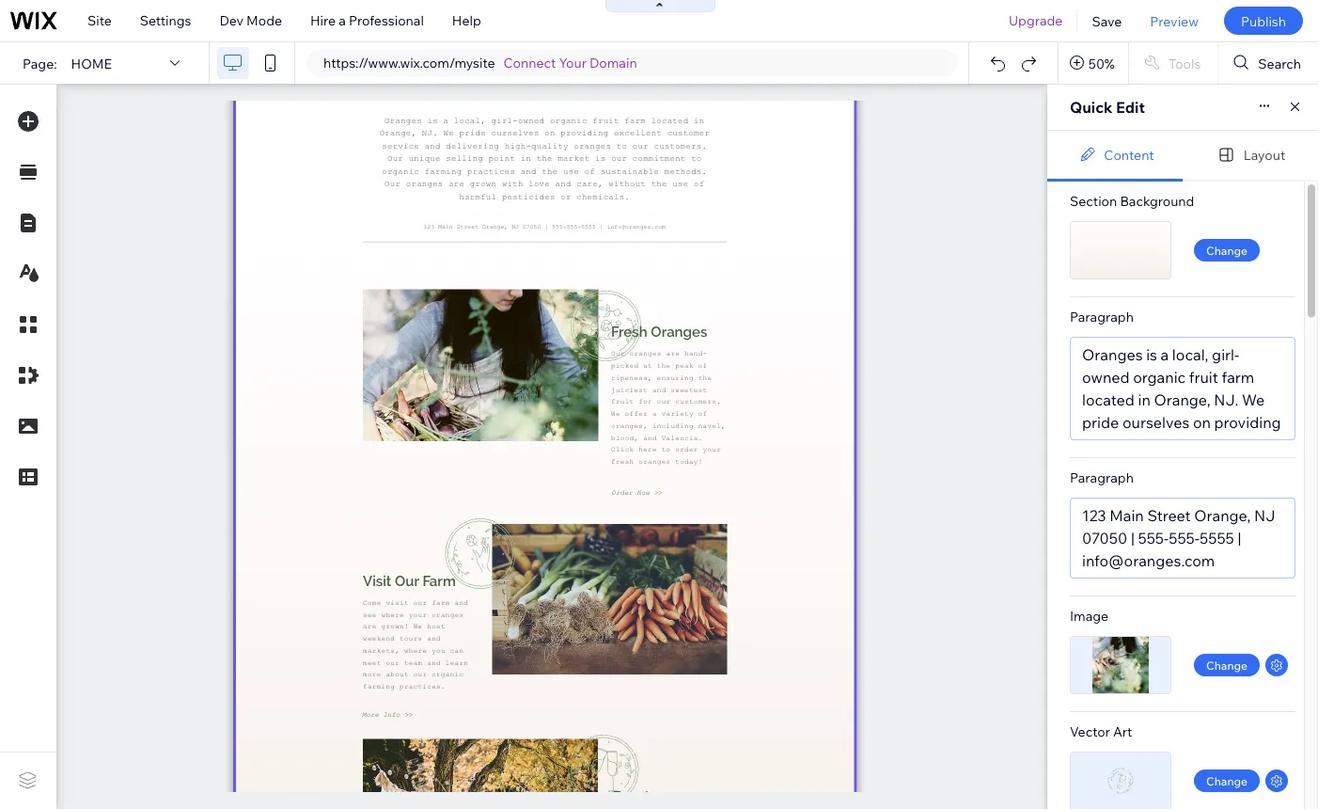 Task type: describe. For each thing, give the bounding box(es) containing it.
5555
[[1200, 529, 1235, 548]]

change button for background
[[1195, 239, 1261, 262]]

change for background
[[1207, 243, 1248, 257]]

search button
[[1220, 42, 1319, 84]]

quick
[[1071, 98, 1113, 117]]

2 | from the left
[[1238, 529, 1242, 548]]

site
[[87, 12, 112, 29]]

dev mode
[[220, 12, 282, 29]]

street
[[1148, 506, 1192, 525]]

a
[[339, 12, 346, 29]]

tools button
[[1130, 42, 1219, 84]]

https://www.wix.com/mysite connect your domain
[[324, 55, 638, 71]]

2 change from the top
[[1207, 658, 1248, 672]]

2 change button from the top
[[1195, 654, 1261, 676]]

main
[[1110, 506, 1145, 525]]

save button
[[1079, 0, 1137, 41]]

quick edit
[[1071, 98, 1146, 117]]

nj
[[1255, 506, 1276, 525]]

info@oranges.com
[[1083, 551, 1216, 570]]

publish button
[[1225, 7, 1304, 35]]

professional
[[349, 12, 424, 29]]

save
[[1093, 12, 1123, 29]]

your
[[559, 55, 587, 71]]

hire a professional
[[311, 12, 424, 29]]

edit
[[1117, 98, 1146, 117]]

section background
[[1071, 193, 1195, 209]]

https://www.wix.com/mysite
[[324, 55, 495, 71]]

mode
[[247, 12, 282, 29]]

tools
[[1169, 55, 1202, 71]]

2 paragraph from the top
[[1071, 469, 1134, 486]]

1 paragraph from the top
[[1071, 309, 1134, 325]]

50%
[[1089, 55, 1116, 71]]

50% button
[[1059, 42, 1129, 84]]

1 555- from the left
[[1139, 529, 1170, 548]]

change button for art
[[1195, 770, 1261, 792]]



Task type: vqa. For each thing, say whether or not it's contained in the screenshot.
info@oranges.com
yes



Task type: locate. For each thing, give the bounding box(es) containing it.
555-
[[1139, 529, 1170, 548], [1170, 529, 1200, 548]]

image
[[1071, 608, 1109, 624]]

vector art
[[1071, 723, 1133, 740]]

hire
[[311, 12, 336, 29]]

change button
[[1195, 239, 1261, 262], [1195, 654, 1261, 676], [1195, 770, 1261, 792]]

07050
[[1083, 529, 1128, 548]]

3 change button from the top
[[1195, 770, 1261, 792]]

1 vertical spatial change
[[1207, 658, 1248, 672]]

background
[[1121, 193, 1195, 209]]

|
[[1132, 529, 1135, 548], [1238, 529, 1242, 548]]

help
[[452, 12, 481, 29]]

publish
[[1242, 12, 1287, 29]]

555- down the street
[[1170, 529, 1200, 548]]

orange,
[[1195, 506, 1252, 525]]

connect
[[504, 55, 556, 71]]

1 change from the top
[[1207, 243, 1248, 257]]

1 vertical spatial change button
[[1195, 654, 1261, 676]]

vector
[[1071, 723, 1111, 740]]

domain
[[590, 55, 638, 71]]

2 vertical spatial change
[[1207, 774, 1248, 788]]

home
[[71, 55, 112, 71]]

layout
[[1244, 146, 1286, 163]]

| right 5555 in the bottom of the page
[[1238, 529, 1242, 548]]

| down main
[[1132, 529, 1135, 548]]

3 change from the top
[[1207, 774, 1248, 788]]

1 horizontal spatial |
[[1238, 529, 1242, 548]]

1 vertical spatial paragraph
[[1071, 469, 1134, 486]]

upgrade
[[1009, 12, 1063, 29]]

123 main street orange, nj 07050 | 555-555-5555 | info@oranges.com
[[1083, 506, 1276, 570]]

2 555- from the left
[[1170, 529, 1200, 548]]

art
[[1114, 723, 1133, 740]]

preview
[[1151, 12, 1199, 29]]

0 horizontal spatial |
[[1132, 529, 1135, 548]]

555- up info@oranges.com
[[1139, 529, 1170, 548]]

1 change button from the top
[[1195, 239, 1261, 262]]

0 vertical spatial paragraph
[[1071, 309, 1134, 325]]

paragraph
[[1071, 309, 1134, 325], [1071, 469, 1134, 486]]

search
[[1259, 55, 1302, 71]]

content
[[1105, 146, 1155, 163]]

dev
[[220, 12, 244, 29]]

change
[[1207, 243, 1248, 257], [1207, 658, 1248, 672], [1207, 774, 1248, 788]]

settings
[[140, 12, 191, 29]]

2 vertical spatial change button
[[1195, 770, 1261, 792]]

123
[[1083, 506, 1107, 525]]

0 vertical spatial change button
[[1195, 239, 1261, 262]]

1 | from the left
[[1132, 529, 1135, 548]]

preview button
[[1137, 0, 1214, 41]]

0 vertical spatial change
[[1207, 243, 1248, 257]]

change for art
[[1207, 774, 1248, 788]]

section
[[1071, 193, 1118, 209]]



